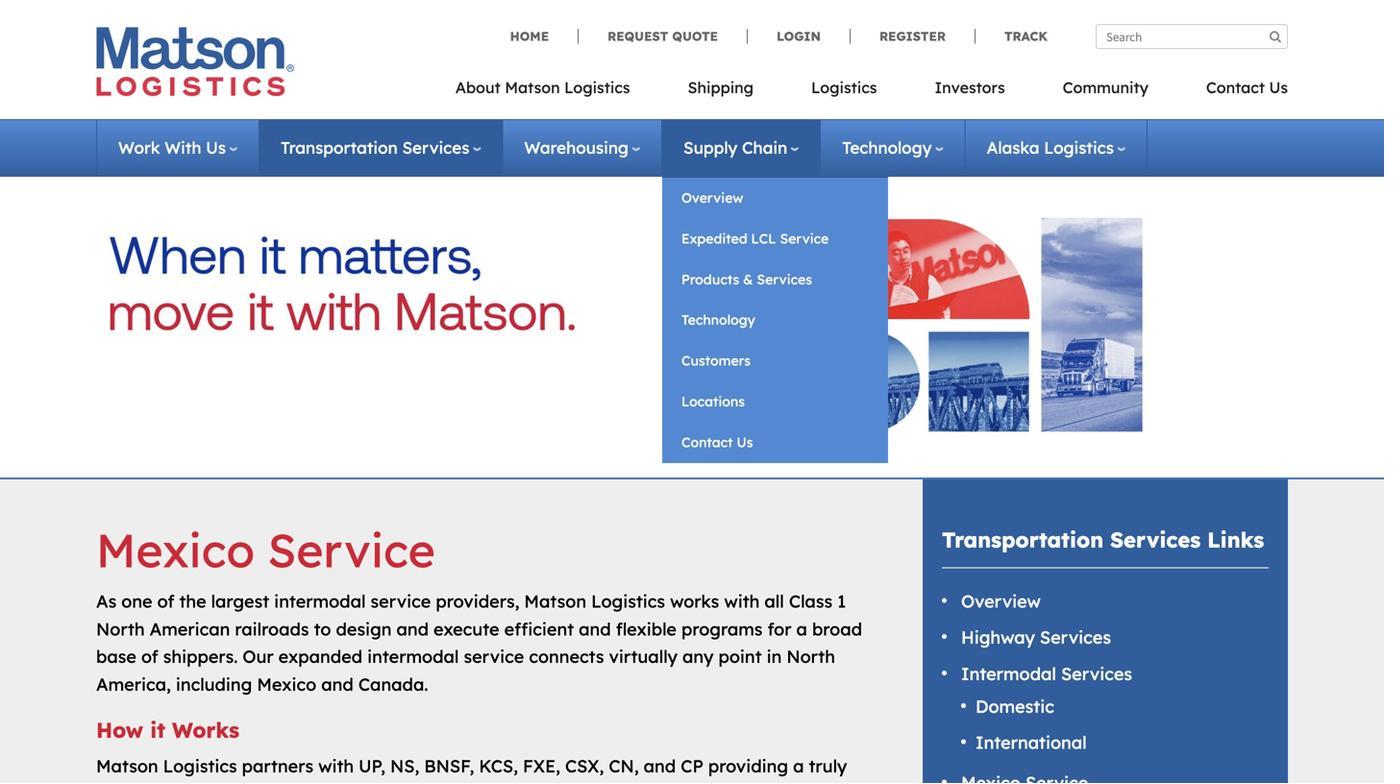 Task type: vqa. For each thing, say whether or not it's contained in the screenshot.
Register link
yes



Task type: describe. For each thing, give the bounding box(es) containing it.
ns,
[[390, 756, 419, 778]]

base
[[96, 646, 136, 668]]

with inside matson logistics partners with up, ns, bnsf, kcs, fxe, csx, cn, and cp providing a truly direct service into mexico. southbound shipments do not stop at the border for custom
[[318, 756, 354, 778]]

shipping link
[[659, 72, 783, 112]]

matson logistics image
[[96, 27, 294, 96]]

border
[[672, 784, 729, 784]]

overview link for highway services link
[[962, 591, 1041, 612]]

shipping
[[688, 78, 754, 97]]

work with us
[[118, 137, 226, 158]]

with inside as one of the largest intermodal service providers, matson logistics works with all class 1 north american railroads to design and execute efficient and flexible programs for a broad base of shippers. our expanded intermodal service connects virtually any point in north america, including mexico and canada.
[[724, 591, 760, 613]]

contact us for bottommost "contact us" link
[[682, 434, 753, 451]]

top menu navigation
[[456, 72, 1288, 112]]

the inside matson logistics partners with up, ns, bnsf, kcs, fxe, csx, cn, and cp providing a truly direct service into mexico. southbound shipments do not stop at the border for custom
[[641, 784, 668, 784]]

logistics inside as one of the largest intermodal service providers, matson logistics works with all class 1 north american railroads to design and execute efficient and flexible programs for a broad base of shippers. our expanded intermodal service connects virtually any point in north america, including mexico and canada.
[[591, 591, 665, 613]]

mexico service
[[96, 522, 435, 579]]

services for highway services
[[1040, 627, 1111, 649]]

overview inside transportation services links 'section'
[[962, 591, 1041, 612]]

direct
[[96, 784, 145, 784]]

locations link
[[662, 382, 888, 422]]

us inside top menu "navigation"
[[1270, 78, 1288, 97]]

transportation services links
[[942, 527, 1265, 553]]

any
[[683, 646, 714, 668]]

1 horizontal spatial contact us link
[[1178, 72, 1288, 112]]

Search search field
[[1096, 24, 1288, 49]]

expedited lcl service
[[682, 230, 829, 247]]

alaska logistics link
[[987, 137, 1126, 158]]

alaska logistics
[[987, 137, 1114, 158]]

1 vertical spatial technology link
[[662, 300, 888, 341]]

point
[[719, 646, 762, 668]]

expedited
[[682, 230, 748, 247]]

international link
[[976, 732, 1087, 754]]

execute
[[434, 619, 500, 640]]

alaska services image
[[109, 197, 1275, 454]]

services for intermodal services
[[1061, 663, 1133, 685]]

cp
[[681, 756, 704, 778]]

broad
[[812, 619, 863, 640]]

shipments
[[427, 784, 513, 784]]

request
[[608, 28, 669, 44]]

flexible
[[616, 619, 677, 640]]

contact us for "contact us" link to the right
[[1207, 78, 1288, 97]]

partners
[[242, 756, 314, 778]]

in
[[767, 646, 782, 668]]

international
[[976, 732, 1087, 754]]

the inside as one of the largest intermodal service providers, matson logistics works with all class 1 north american railroads to design and execute efficient and flexible programs for a broad base of shippers. our expanded intermodal service connects virtually any point in north america, including mexico and canada.
[[179, 591, 206, 613]]

about matson logistics link
[[456, 72, 659, 112]]

locations
[[682, 393, 745, 410]]

and up connects
[[579, 619, 611, 640]]

shippers.
[[163, 646, 238, 668]]

supply
[[684, 137, 738, 158]]

as
[[96, 591, 117, 613]]

0 vertical spatial service
[[371, 591, 431, 613]]

about matson logistics
[[456, 78, 630, 97]]

domestic link
[[976, 696, 1055, 718]]

kcs,
[[479, 756, 518, 778]]

intermodal services link
[[962, 663, 1133, 685]]

customers link
[[662, 341, 888, 382]]

expedited lcl service link
[[662, 219, 888, 259]]

domestic
[[976, 696, 1055, 718]]

0 horizontal spatial intermodal
[[274, 591, 366, 613]]

home link
[[510, 28, 578, 44]]

transportation services link
[[281, 137, 481, 158]]

cn,
[[609, 756, 639, 778]]

alaska
[[987, 137, 1040, 158]]

mexico.
[[252, 784, 315, 784]]

how
[[96, 717, 143, 744]]

0 vertical spatial of
[[157, 591, 174, 613]]

1
[[838, 591, 846, 613]]

logistics inside matson logistics partners with up, ns, bnsf, kcs, fxe, csx, cn, and cp providing a truly direct service into mexico. southbound shipments do not stop at the border for custom
[[163, 756, 237, 778]]

matson inside top menu "navigation"
[[505, 78, 560, 97]]

request quote link
[[578, 28, 747, 44]]

a inside as one of the largest intermodal service providers, matson logistics works with all class 1 north american railroads to design and execute efficient and flexible programs for a broad base of shippers. our expanded intermodal service connects virtually any point in north america, including mexico and canada.
[[797, 619, 808, 640]]

america,
[[96, 674, 171, 696]]

programs
[[682, 619, 763, 640]]

transportation services links section
[[899, 480, 1312, 784]]

connects
[[529, 646, 604, 668]]

track
[[1005, 28, 1048, 44]]

register
[[880, 28, 946, 44]]

mexico inside as one of the largest intermodal service providers, matson logistics works with all class 1 north american railroads to design and execute efficient and flexible programs for a broad base of shippers. our expanded intermodal service connects virtually any point in north america, including mexico and canada.
[[257, 674, 317, 696]]

intermodal services
[[962, 663, 1133, 685]]

as one of the largest intermodal service providers, matson logistics works with all class 1 north american railroads to design and execute efficient and flexible programs for a broad base of shippers. our expanded intermodal service connects virtually any point in north america, including mexico and canada.
[[96, 591, 863, 696]]

quote
[[673, 28, 718, 44]]

&
[[743, 271, 753, 288]]

warehousing link
[[524, 137, 640, 158]]

matson inside matson logistics partners with up, ns, bnsf, kcs, fxe, csx, cn, and cp providing a truly direct service into mexico. southbound shipments do not stop at the border for custom
[[96, 756, 158, 778]]

track link
[[975, 28, 1048, 44]]

not
[[544, 784, 572, 784]]

matson logistics partners with up, ns, bnsf, kcs, fxe, csx, cn, and cp providing a truly direct service into mexico. southbound shipments do not stop at the border for custom
[[96, 756, 847, 784]]

with
[[165, 137, 201, 158]]

home
[[510, 28, 549, 44]]

do
[[518, 784, 540, 784]]

supply chain
[[684, 137, 788, 158]]

products & services
[[682, 271, 812, 288]]

investors link
[[906, 72, 1034, 112]]

work with us link
[[118, 137, 238, 158]]

csx,
[[565, 756, 604, 778]]

canada.
[[358, 674, 428, 696]]



Task type: locate. For each thing, give the bounding box(es) containing it.
and right 'design'
[[397, 619, 429, 640]]

of right one
[[157, 591, 174, 613]]

with
[[724, 591, 760, 613], [318, 756, 354, 778]]

0 vertical spatial technology
[[843, 137, 932, 158]]

1 horizontal spatial overview link
[[962, 591, 1041, 612]]

0 horizontal spatial with
[[318, 756, 354, 778]]

0 horizontal spatial technology
[[682, 312, 756, 329]]

1 horizontal spatial technology
[[843, 137, 932, 158]]

1 vertical spatial the
[[641, 784, 668, 784]]

customers
[[682, 352, 751, 369]]

a down class
[[797, 619, 808, 640]]

1 vertical spatial service
[[268, 522, 435, 579]]

transportation
[[281, 137, 398, 158], [942, 527, 1104, 553]]

contact inside top menu "navigation"
[[1207, 78, 1265, 97]]

2 vertical spatial matson
[[96, 756, 158, 778]]

overview link
[[662, 178, 888, 219], [962, 591, 1041, 612]]

0 vertical spatial us
[[1270, 78, 1288, 97]]

0 vertical spatial the
[[179, 591, 206, 613]]

transportation for transportation services links
[[942, 527, 1104, 553]]

0 horizontal spatial mexico
[[96, 522, 255, 579]]

service up 'design'
[[371, 591, 431, 613]]

1 vertical spatial contact us link
[[662, 422, 888, 463]]

how it works
[[96, 717, 239, 744]]

community link
[[1034, 72, 1178, 112]]

1 horizontal spatial mexico
[[257, 674, 317, 696]]

a inside matson logistics partners with up, ns, bnsf, kcs, fxe, csx, cn, and cp providing a truly direct service into mexico. southbound shipments do not stop at the border for custom
[[793, 756, 804, 778]]

0 vertical spatial for
[[768, 619, 792, 640]]

services right &
[[757, 271, 812, 288]]

providers,
[[436, 591, 520, 613]]

logistics down login
[[812, 78, 877, 97]]

1 vertical spatial technology
[[682, 312, 756, 329]]

transportation for transportation services
[[281, 137, 398, 158]]

southbound
[[320, 784, 422, 784]]

0 vertical spatial a
[[797, 619, 808, 640]]

contact us down locations
[[682, 434, 753, 451]]

virtually
[[609, 646, 678, 668]]

highway services
[[962, 627, 1111, 649]]

service up 'design'
[[268, 522, 435, 579]]

bnsf,
[[424, 756, 474, 778]]

mexico down our
[[257, 674, 317, 696]]

contact us inside top menu "navigation"
[[1207, 78, 1288, 97]]

intermodal up 'to'
[[274, 591, 366, 613]]

1 vertical spatial service
[[464, 646, 524, 668]]

a left the truly
[[793, 756, 804, 778]]

intermodal
[[962, 663, 1057, 685]]

with left all
[[724, 591, 760, 613]]

service left into
[[149, 784, 210, 784]]

request quote
[[608, 28, 718, 44]]

1 vertical spatial mexico
[[257, 674, 317, 696]]

links
[[1208, 527, 1265, 553]]

1 vertical spatial us
[[206, 137, 226, 158]]

0 vertical spatial contact us
[[1207, 78, 1288, 97]]

us down search icon
[[1270, 78, 1288, 97]]

0 vertical spatial overview
[[682, 189, 744, 206]]

logistics
[[565, 78, 630, 97], [812, 78, 877, 97], [1044, 137, 1114, 158], [591, 591, 665, 613], [163, 756, 237, 778]]

a
[[797, 619, 808, 640], [793, 756, 804, 778]]

for inside as one of the largest intermodal service providers, matson logistics works with all class 1 north american railroads to design and execute efficient and flexible programs for a broad base of shippers. our expanded intermodal service connects virtually any point in north america, including mexico and canada.
[[768, 619, 792, 640]]

services left links
[[1111, 527, 1201, 553]]

technology up customers on the top
[[682, 312, 756, 329]]

services for transportation services links
[[1111, 527, 1201, 553]]

2 vertical spatial us
[[737, 434, 753, 451]]

warehousing
[[524, 137, 629, 158]]

services
[[402, 137, 470, 158], [757, 271, 812, 288], [1111, 527, 1201, 553], [1040, 627, 1111, 649], [1061, 663, 1133, 685]]

american
[[150, 619, 230, 640]]

of up america, on the left bottom of page
[[141, 646, 158, 668]]

design
[[336, 619, 392, 640]]

overview link for expedited lcl service link at the top
[[662, 178, 888, 219]]

and inside matson logistics partners with up, ns, bnsf, kcs, fxe, csx, cn, and cp providing a truly direct service into mexico. southbound shipments do not stop at the border for custom
[[644, 756, 676, 778]]

and
[[397, 619, 429, 640], [579, 619, 611, 640], [321, 674, 354, 696], [644, 756, 676, 778]]

2 horizontal spatial service
[[464, 646, 524, 668]]

for
[[768, 619, 792, 640], [734, 784, 758, 784]]

expanded
[[278, 646, 363, 668]]

0 vertical spatial transportation
[[281, 137, 398, 158]]

1 horizontal spatial with
[[724, 591, 760, 613]]

1 vertical spatial transportation
[[942, 527, 1104, 553]]

0 vertical spatial contact
[[1207, 78, 1265, 97]]

overview
[[682, 189, 744, 206], [962, 591, 1041, 612]]

0 horizontal spatial contact us link
[[662, 422, 888, 463]]

logistics up into
[[163, 756, 237, 778]]

community
[[1063, 78, 1149, 97]]

transportation services
[[281, 137, 470, 158]]

1 vertical spatial overview
[[962, 591, 1041, 612]]

0 horizontal spatial the
[[179, 591, 206, 613]]

mexico
[[96, 522, 255, 579], [257, 674, 317, 696]]

contact us link
[[1178, 72, 1288, 112], [662, 422, 888, 463]]

works
[[172, 717, 239, 744]]

matson up efficient
[[524, 591, 587, 613]]

for down providing
[[734, 784, 758, 784]]

0 horizontal spatial transportation
[[281, 137, 398, 158]]

contact down 'search' "search box"
[[1207, 78, 1265, 97]]

logistics down the community link
[[1044, 137, 1114, 158]]

technology link down top menu "navigation"
[[843, 137, 944, 158]]

works
[[670, 591, 720, 613]]

contact us
[[1207, 78, 1288, 97], [682, 434, 753, 451]]

highway
[[962, 627, 1035, 649]]

mexico up one
[[96, 522, 255, 579]]

0 vertical spatial mexico
[[96, 522, 255, 579]]

services up "intermodal services" at the right of page
[[1040, 627, 1111, 649]]

north up base
[[96, 619, 145, 640]]

0 horizontal spatial overview link
[[662, 178, 888, 219]]

0 vertical spatial overview link
[[662, 178, 888, 219]]

us right "with" at the top left of page
[[206, 137, 226, 158]]

1 horizontal spatial service
[[371, 591, 431, 613]]

and left cp
[[644, 756, 676, 778]]

our
[[243, 646, 274, 668]]

services for transportation services
[[402, 137, 470, 158]]

service inside matson logistics partners with up, ns, bnsf, kcs, fxe, csx, cn, and cp providing a truly direct service into mexico. southbound shipments do not stop at the border for custom
[[149, 784, 210, 784]]

supply chain link
[[684, 137, 799, 158]]

logistics up warehousing link at the left top of page
[[565, 78, 630, 97]]

the up american
[[179, 591, 206, 613]]

0 horizontal spatial overview
[[682, 189, 744, 206]]

with left 'up,'
[[318, 756, 354, 778]]

us down locations link
[[737, 434, 753, 451]]

and down expanded at the left bottom of page
[[321, 674, 354, 696]]

services inside the products & services link
[[757, 271, 812, 288]]

1 vertical spatial contact
[[682, 434, 733, 451]]

0 vertical spatial service
[[780, 230, 829, 247]]

1 vertical spatial north
[[787, 646, 835, 668]]

1 vertical spatial a
[[793, 756, 804, 778]]

technology down top menu "navigation"
[[843, 137, 932, 158]]

highway services link
[[962, 627, 1111, 649]]

transportation inside 'section'
[[942, 527, 1104, 553]]

contact us link down 'search' "search box"
[[1178, 72, 1288, 112]]

at
[[618, 784, 636, 784]]

0 vertical spatial technology link
[[843, 137, 944, 158]]

0 vertical spatial north
[[96, 619, 145, 640]]

railroads
[[235, 619, 309, 640]]

for inside matson logistics partners with up, ns, bnsf, kcs, fxe, csx, cn, and cp providing a truly direct service into mexico. southbound shipments do not stop at the border for custom
[[734, 784, 758, 784]]

0 vertical spatial contact us link
[[1178, 72, 1288, 112]]

login
[[777, 28, 821, 44]]

products
[[682, 271, 740, 288]]

technology link down &
[[662, 300, 888, 341]]

to
[[314, 619, 331, 640]]

technology link
[[843, 137, 944, 158], [662, 300, 888, 341]]

services down about
[[402, 137, 470, 158]]

service inside expedited lcl service link
[[780, 230, 829, 247]]

0 vertical spatial matson
[[505, 78, 560, 97]]

0 horizontal spatial north
[[96, 619, 145, 640]]

services down highway services link
[[1061, 663, 1133, 685]]

1 horizontal spatial north
[[787, 646, 835, 668]]

0 vertical spatial with
[[724, 591, 760, 613]]

1 horizontal spatial the
[[641, 784, 668, 784]]

largest
[[211, 591, 269, 613]]

about
[[456, 78, 501, 97]]

1 vertical spatial matson
[[524, 591, 587, 613]]

0 horizontal spatial contact
[[682, 434, 733, 451]]

investors
[[935, 78, 1005, 97]]

north
[[96, 619, 145, 640], [787, 646, 835, 668]]

overview link up highway
[[962, 591, 1041, 612]]

into
[[215, 784, 247, 784]]

1 horizontal spatial contact us
[[1207, 78, 1288, 97]]

one
[[121, 591, 152, 613]]

fxe,
[[523, 756, 560, 778]]

matson inside as one of the largest intermodal service providers, matson logistics works with all class 1 north american railroads to design and execute efficient and flexible programs for a broad base of shippers. our expanded intermodal service connects virtually any point in north america, including mexico and canada.
[[524, 591, 587, 613]]

us
[[1270, 78, 1288, 97], [206, 137, 226, 158], [737, 434, 753, 451]]

1 vertical spatial of
[[141, 646, 158, 668]]

service right lcl
[[780, 230, 829, 247]]

None search field
[[1096, 24, 1288, 49]]

1 horizontal spatial us
[[737, 434, 753, 451]]

matson down home
[[505, 78, 560, 97]]

search image
[[1270, 30, 1282, 43]]

1 horizontal spatial service
[[780, 230, 829, 247]]

2 vertical spatial service
[[149, 784, 210, 784]]

intermodal
[[274, 591, 366, 613], [367, 646, 459, 668]]

login link
[[747, 28, 850, 44]]

1 vertical spatial contact us
[[682, 434, 753, 451]]

1 horizontal spatial overview
[[962, 591, 1041, 612]]

1 vertical spatial intermodal
[[367, 646, 459, 668]]

including
[[176, 674, 252, 696]]

overview link up lcl
[[662, 178, 888, 219]]

contact us link down locations
[[662, 422, 888, 463]]

service
[[780, 230, 829, 247], [268, 522, 435, 579]]

technology
[[843, 137, 932, 158], [682, 312, 756, 329]]

overview inside 'link'
[[682, 189, 744, 206]]

service
[[371, 591, 431, 613], [464, 646, 524, 668], [149, 784, 210, 784]]

stop
[[577, 784, 613, 784]]

register link
[[850, 28, 975, 44]]

0 horizontal spatial us
[[206, 137, 226, 158]]

1 horizontal spatial transportation
[[942, 527, 1104, 553]]

lcl
[[751, 230, 776, 247]]

1 horizontal spatial contact
[[1207, 78, 1265, 97]]

overview up highway
[[962, 591, 1041, 612]]

0 horizontal spatial for
[[734, 784, 758, 784]]

overview link inside transportation services links 'section'
[[962, 591, 1041, 612]]

1 horizontal spatial for
[[768, 619, 792, 640]]

chain
[[742, 137, 788, 158]]

contact us down search icon
[[1207, 78, 1288, 97]]

1 vertical spatial overview link
[[962, 591, 1041, 612]]

for down all
[[768, 619, 792, 640]]

logistics up "flexible"
[[591, 591, 665, 613]]

1 vertical spatial for
[[734, 784, 758, 784]]

matson up "direct"
[[96, 756, 158, 778]]

0 vertical spatial intermodal
[[274, 591, 366, 613]]

products & services link
[[662, 259, 888, 300]]

contact down locations
[[682, 434, 733, 451]]

service down execute
[[464, 646, 524, 668]]

class
[[789, 591, 833, 613]]

1 horizontal spatial intermodal
[[367, 646, 459, 668]]

overview up expedited on the top of page
[[682, 189, 744, 206]]

0 horizontal spatial contact us
[[682, 434, 753, 451]]

work
[[118, 137, 160, 158]]

0 horizontal spatial service
[[149, 784, 210, 784]]

the right at
[[641, 784, 668, 784]]

up,
[[359, 756, 386, 778]]

north right in on the right of the page
[[787, 646, 835, 668]]

0 horizontal spatial service
[[268, 522, 435, 579]]

providing
[[709, 756, 788, 778]]

1 vertical spatial with
[[318, 756, 354, 778]]

intermodal up canada.
[[367, 646, 459, 668]]

2 horizontal spatial us
[[1270, 78, 1288, 97]]



